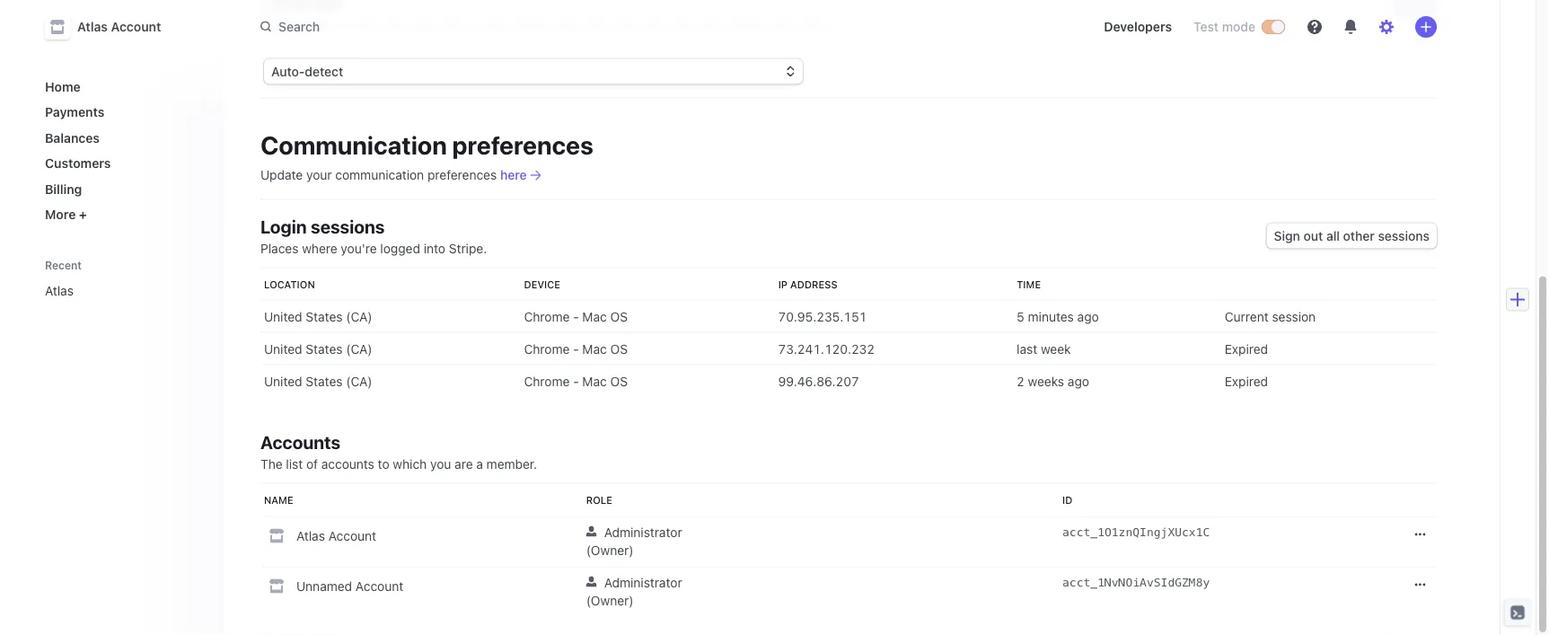 Task type: describe. For each thing, give the bounding box(es) containing it.
weeks
[[1028, 374, 1065, 389]]

ip address
[[779, 279, 838, 291]]

dashboard,
[[513, 18, 580, 32]]

recent navigation links element
[[27, 251, 225, 305]]

sign out all other sessions
[[1274, 229, 1430, 243]]

chrome for 73.241.120.232
[[524, 342, 570, 357]]

formatting.
[[778, 18, 842, 32]]

balances link
[[38, 123, 210, 152]]

stripe.
[[449, 241, 487, 256]]

ago for 2 weeks ago
[[1068, 374, 1090, 389]]

select
[[302, 18, 337, 32]]

states for 73.241.120.232
[[306, 342, 343, 357]]

73.241.120.232
[[779, 342, 875, 357]]

device
[[524, 279, 561, 291]]

states for 99.46.86.207
[[306, 374, 343, 389]]

acct_1nvnoiavsidgzm8y
[[1063, 576, 1210, 590]]

the
[[261, 457, 283, 472]]

recent
[[45, 259, 82, 272]]

svg image for atlas account
[[1415, 530, 1426, 540]]

(owner) for atlas account
[[586, 543, 634, 558]]

united for 99.46.86.207
[[264, 374, 302, 389]]

id
[[1063, 495, 1073, 506]]

login sessions places where you're logged into stripe.
[[261, 217, 487, 256]]

expired for 2 weeks ago
[[1225, 374, 1269, 389]]

5
[[1017, 309, 1025, 324]]

mac for 99.46.86.207
[[583, 374, 607, 389]]

5 minutes ago
[[1017, 309, 1099, 324]]

atlas link
[[38, 276, 185, 305]]

os for 99.46.86.207
[[610, 374, 628, 389]]

70.95.235.151
[[779, 309, 867, 324]]

core navigation links element
[[38, 72, 210, 229]]

settings image
[[1380, 20, 1394, 34]]

accounts
[[261, 432, 341, 453]]

for
[[465, 18, 481, 32]]

home link
[[38, 72, 210, 101]]

please
[[261, 18, 299, 32]]

1 vertical spatial atlas account
[[296, 529, 376, 544]]

week
[[1041, 342, 1071, 357]]

language
[[408, 18, 462, 32]]

of
[[306, 457, 318, 472]]

communication
[[261, 131, 447, 160]]

chrome        -        mac os for 99.46.86.207
[[524, 374, 628, 389]]

administrator for unnamed account
[[604, 575, 682, 590]]

sessions inside "login sessions places where you're logged into stripe."
[[311, 217, 385, 238]]

minutes
[[1028, 309, 1074, 324]]

os for 70.95.235.151
[[610, 309, 628, 324]]

current session
[[1225, 309, 1316, 324]]

atlas inside button
[[77, 19, 108, 34]]

(ca) for 73.241.120.232
[[346, 342, 372, 357]]

login
[[261, 217, 307, 238]]

2
[[1017, 374, 1025, 389]]

sign out all other sessions button
[[1267, 224, 1437, 249]]

balances
[[45, 130, 100, 145]]

chrome for 70.95.235.151
[[524, 309, 570, 324]]

chrome        -        mac os for 70.95.235.151
[[524, 309, 628, 324]]

you're
[[341, 241, 377, 256]]

payments link
[[38, 97, 210, 127]]

time
[[1017, 279, 1041, 291]]

address
[[791, 279, 838, 291]]

auto-detect
[[271, 64, 343, 79]]

update
[[261, 168, 303, 183]]

svg image for unnamed account
[[1415, 580, 1426, 591]]

accounts
[[321, 457, 375, 472]]

(ca) for 99.46.86.207
[[346, 374, 372, 389]]

communication
[[335, 168, 424, 183]]

where
[[302, 241, 337, 256]]

last
[[1017, 342, 1038, 357]]

detect
[[305, 64, 343, 79]]

customers link
[[38, 149, 210, 178]]

a inside accounts the list of accounts to which you are a member.
[[476, 457, 483, 472]]

role
[[586, 495, 613, 506]]

here
[[500, 168, 527, 183]]

Search search field
[[250, 11, 756, 43]]

chrome for 99.46.86.207
[[524, 374, 570, 389]]

into
[[424, 241, 446, 256]]

- for 73.241.120.232
[[573, 342, 579, 357]]

atlas account button
[[45, 14, 179, 40]]

session
[[1273, 309, 1316, 324]]

0 vertical spatial preferences
[[452, 131, 594, 160]]

mac for 70.95.235.151
[[583, 309, 607, 324]]

2 weeks ago
[[1017, 374, 1090, 389]]

time,
[[673, 18, 701, 32]]

- for 70.95.235.151
[[573, 309, 579, 324]]



Task type: locate. For each thing, give the bounding box(es) containing it.
1 horizontal spatial atlas account
[[296, 529, 376, 544]]

1 vertical spatial -
[[573, 342, 579, 357]]

location
[[264, 279, 315, 291]]

including
[[584, 18, 636, 32]]

states for 70.95.235.151
[[306, 309, 343, 324]]

atlas account
[[77, 19, 161, 34], [296, 529, 376, 544]]

2 vertical spatial united
[[264, 374, 302, 389]]

2 states from the top
[[306, 342, 343, 357]]

account up unnamed account
[[329, 529, 376, 544]]

0 vertical spatial atlas
[[77, 19, 108, 34]]

billing link
[[38, 174, 210, 203]]

2 vertical spatial account
[[356, 579, 404, 594]]

1 svg image from the top
[[1415, 530, 1426, 540]]

account for acct_1o1znqingjxucx1c
[[329, 529, 376, 544]]

2 chrome        -        mac os from the top
[[524, 342, 628, 357]]

2 united from the top
[[264, 342, 302, 357]]

test
[[1194, 19, 1219, 34]]

1 horizontal spatial your
[[484, 18, 510, 32]]

1 vertical spatial ago
[[1068, 374, 1090, 389]]

1 vertical spatial administrator
[[604, 575, 682, 590]]

1 vertical spatial (owner)
[[586, 593, 634, 608]]

atlas up "unnamed"
[[296, 529, 325, 544]]

1 vertical spatial os
[[610, 342, 628, 357]]

name
[[264, 495, 293, 506]]

1 (ca) from the top
[[346, 309, 372, 324]]

0 vertical spatial chrome
[[524, 309, 570, 324]]

(owner) for unnamed account
[[586, 593, 634, 608]]

2 svg image from the top
[[1415, 580, 1426, 591]]

1 vertical spatial united
[[264, 342, 302, 357]]

1 united from the top
[[264, 309, 302, 324]]

list
[[286, 457, 303, 472]]

last week
[[1017, 342, 1071, 357]]

united
[[264, 309, 302, 324], [264, 342, 302, 357], [264, 374, 302, 389]]

0 horizontal spatial sessions
[[311, 217, 385, 238]]

1 vertical spatial mac
[[583, 342, 607, 357]]

0 horizontal spatial a
[[341, 18, 347, 32]]

2 vertical spatial (ca)
[[346, 374, 372, 389]]

atlas account inside button
[[77, 19, 161, 34]]

sessions inside "button"
[[1379, 229, 1430, 243]]

1 vertical spatial account
[[329, 529, 376, 544]]

2 - from the top
[[573, 342, 579, 357]]

united for 70.95.235.151
[[264, 309, 302, 324]]

places
[[261, 241, 299, 256]]

preferences
[[452, 131, 594, 160], [428, 168, 497, 183]]

mac for 73.241.120.232
[[583, 342, 607, 357]]

here link
[[500, 167, 541, 185]]

2 vertical spatial os
[[610, 374, 628, 389]]

out
[[1304, 229, 1324, 243]]

unnamed account
[[296, 579, 404, 594]]

2 vertical spatial united states (ca)
[[264, 374, 372, 389]]

2 chrome from the top
[[524, 342, 570, 357]]

developers
[[1104, 19, 1172, 34]]

payments
[[45, 105, 105, 119]]

0 vertical spatial svg image
[[1415, 530, 1426, 540]]

developers link
[[1097, 13, 1180, 41]]

0 vertical spatial (owner)
[[586, 543, 634, 558]]

ago right weeks
[[1068, 374, 1090, 389]]

atlas
[[77, 19, 108, 34], [45, 283, 74, 298], [296, 529, 325, 544]]

1 vertical spatial atlas
[[45, 283, 74, 298]]

0 vertical spatial -
[[573, 309, 579, 324]]

2 vertical spatial mac
[[583, 374, 607, 389]]

0 vertical spatial administrator
[[604, 525, 682, 540]]

acct_1o1znqingjxucx1c
[[1063, 526, 1210, 539]]

1 united states (ca) from the top
[[264, 309, 372, 324]]

1 vertical spatial your
[[306, 168, 332, 183]]

3 (ca) from the top
[[346, 374, 372, 389]]

0 vertical spatial united states (ca)
[[264, 309, 372, 324]]

1 (owner) from the top
[[586, 543, 634, 558]]

2 os from the top
[[610, 342, 628, 357]]

preferred
[[351, 18, 405, 32]]

account for acct_1nvnoiavsidgzm8y
[[356, 579, 404, 594]]

os for 73.241.120.232
[[610, 342, 628, 357]]

- for 99.46.86.207
[[573, 374, 579, 389]]

0 vertical spatial united
[[264, 309, 302, 324]]

and
[[705, 18, 726, 32]]

1 horizontal spatial sessions
[[1379, 229, 1430, 243]]

auto-detect button
[[264, 59, 803, 84]]

more +
[[45, 207, 87, 222]]

0 vertical spatial expired
[[1225, 342, 1269, 357]]

a right are
[[476, 457, 483, 472]]

home
[[45, 79, 81, 94]]

united states (ca) for 99.46.86.207
[[264, 374, 372, 389]]

ago
[[1078, 309, 1099, 324], [1068, 374, 1090, 389]]

preferences up here link
[[452, 131, 594, 160]]

united states (ca) for 70.95.235.151
[[264, 309, 372, 324]]

3 united from the top
[[264, 374, 302, 389]]

0 vertical spatial (ca)
[[346, 309, 372, 324]]

+
[[79, 207, 87, 222]]

number
[[730, 18, 774, 32]]

0 horizontal spatial your
[[306, 168, 332, 183]]

logged
[[380, 241, 420, 256]]

1 vertical spatial a
[[476, 457, 483, 472]]

sign
[[1274, 229, 1301, 243]]

0 vertical spatial your
[[484, 18, 510, 32]]

test mode
[[1194, 19, 1256, 34]]

2 horizontal spatial atlas
[[296, 529, 325, 544]]

1 mac from the top
[[583, 309, 607, 324]]

2 mac from the top
[[583, 342, 607, 357]]

0 vertical spatial ago
[[1078, 309, 1099, 324]]

0 vertical spatial account
[[111, 19, 161, 34]]

-
[[573, 309, 579, 324], [573, 342, 579, 357], [573, 374, 579, 389]]

0 vertical spatial atlas account
[[77, 19, 161, 34]]

atlas down recent
[[45, 283, 74, 298]]

united states (ca) for 73.241.120.232
[[264, 342, 372, 357]]

chrome
[[524, 309, 570, 324], [524, 342, 570, 357], [524, 374, 570, 389]]

2 vertical spatial states
[[306, 374, 343, 389]]

(ca)
[[346, 309, 372, 324], [346, 342, 372, 357], [346, 374, 372, 389]]

united for 73.241.120.232
[[264, 342, 302, 357]]

3 chrome        -        mac os from the top
[[524, 374, 628, 389]]

sessions right other
[[1379, 229, 1430, 243]]

3 chrome from the top
[[524, 374, 570, 389]]

atlas account up home link
[[77, 19, 161, 34]]

3 mac from the top
[[583, 374, 607, 389]]

accounts the list of accounts to which you are a member.
[[261, 432, 537, 472]]

ip
[[779, 279, 788, 291]]

1 expired from the top
[[1225, 342, 1269, 357]]

date,
[[640, 18, 669, 32]]

99.46.86.207
[[779, 374, 859, 389]]

expired
[[1225, 342, 1269, 357], [1225, 374, 1269, 389]]

to
[[378, 457, 390, 472]]

auto-
[[271, 64, 305, 79]]

which
[[393, 457, 427, 472]]

are
[[455, 457, 473, 472]]

1 vertical spatial expired
[[1225, 374, 1269, 389]]

1 administrator from the top
[[604, 525, 682, 540]]

mode
[[1222, 19, 1256, 34]]

1 vertical spatial chrome        -        mac os
[[524, 342, 628, 357]]

1 vertical spatial (ca)
[[346, 342, 372, 357]]

2 expired from the top
[[1225, 374, 1269, 389]]

billing
[[45, 181, 82, 196]]

ago for 5 minutes ago
[[1078, 309, 1099, 324]]

0 vertical spatial chrome        -        mac os
[[524, 309, 628, 324]]

unnamed
[[296, 579, 352, 594]]

administrator for atlas account
[[604, 525, 682, 540]]

all
[[1327, 229, 1340, 243]]

1 os from the top
[[610, 309, 628, 324]]

customers
[[45, 156, 111, 171]]

1 vertical spatial states
[[306, 342, 343, 357]]

other
[[1344, 229, 1375, 243]]

expired for last week
[[1225, 342, 1269, 357]]

your right the update
[[306, 168, 332, 183]]

your
[[484, 18, 510, 32], [306, 168, 332, 183]]

1 vertical spatial svg image
[[1415, 580, 1426, 591]]

svg image
[[1415, 530, 1426, 540], [1415, 580, 1426, 591]]

1 vertical spatial chrome
[[524, 342, 570, 357]]

3 united states (ca) from the top
[[264, 374, 372, 389]]

account
[[111, 19, 161, 34], [329, 529, 376, 544], [356, 579, 404, 594]]

update your communication preferences
[[261, 168, 500, 183]]

3 states from the top
[[306, 374, 343, 389]]

0 vertical spatial a
[[341, 18, 347, 32]]

0 horizontal spatial atlas
[[45, 283, 74, 298]]

2 vertical spatial chrome        -        mac os
[[524, 374, 628, 389]]

0 vertical spatial os
[[610, 309, 628, 324]]

2 (owner) from the top
[[586, 593, 634, 608]]

1 - from the top
[[573, 309, 579, 324]]

3 - from the top
[[573, 374, 579, 389]]

(owner)
[[586, 543, 634, 558], [586, 593, 634, 608]]

atlas up home
[[77, 19, 108, 34]]

atlas account up "unnamed"
[[296, 529, 376, 544]]

a right the select
[[341, 18, 347, 32]]

2 vertical spatial atlas
[[296, 529, 325, 544]]

account inside button
[[111, 19, 161, 34]]

communication preferences
[[261, 131, 594, 160]]

1 chrome from the top
[[524, 309, 570, 324]]

search
[[278, 19, 320, 34]]

please select a preferred language for your dashboard, including date, time, and number formatting.
[[261, 18, 842, 32]]

you
[[430, 457, 451, 472]]

member.
[[487, 457, 537, 472]]

2 (ca) from the top
[[346, 342, 372, 357]]

2 vertical spatial chrome
[[524, 374, 570, 389]]

account up home link
[[111, 19, 161, 34]]

more
[[45, 207, 76, 222]]

(ca) for 70.95.235.151
[[346, 309, 372, 324]]

sessions up the you're
[[311, 217, 385, 238]]

1 horizontal spatial atlas
[[77, 19, 108, 34]]

administrator
[[604, 525, 682, 540], [604, 575, 682, 590]]

1 horizontal spatial a
[[476, 457, 483, 472]]

states
[[306, 309, 343, 324], [306, 342, 343, 357], [306, 374, 343, 389]]

2 administrator from the top
[[604, 575, 682, 590]]

preferences down communication preferences
[[428, 168, 497, 183]]

chrome        -        mac os for 73.241.120.232
[[524, 342, 628, 357]]

1 vertical spatial preferences
[[428, 168, 497, 183]]

1 states from the top
[[306, 309, 343, 324]]

1 vertical spatial united states (ca)
[[264, 342, 372, 357]]

0 vertical spatial states
[[306, 309, 343, 324]]

0 horizontal spatial atlas account
[[77, 19, 161, 34]]

your right for
[[484, 18, 510, 32]]

current
[[1225, 309, 1269, 324]]

account right "unnamed"
[[356, 579, 404, 594]]

3 os from the top
[[610, 374, 628, 389]]

atlas inside recent navigation links element
[[45, 283, 74, 298]]

help image
[[1308, 20, 1322, 34]]

Search text field
[[250, 11, 756, 43]]

0 vertical spatial mac
[[583, 309, 607, 324]]

2 united states (ca) from the top
[[264, 342, 372, 357]]

ago right minutes
[[1078, 309, 1099, 324]]

1 chrome        -        mac os from the top
[[524, 309, 628, 324]]

2 vertical spatial -
[[573, 374, 579, 389]]



Task type: vqa. For each thing, say whether or not it's contained in the screenshot.
The Queries.
no



